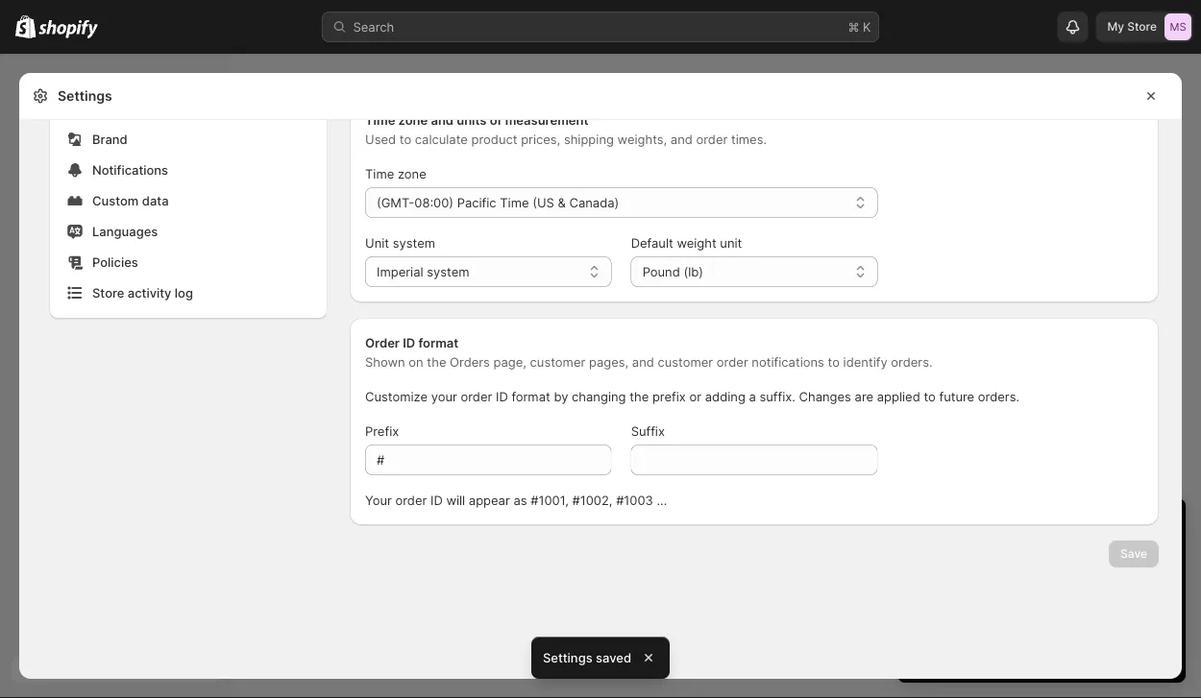 Task type: locate. For each thing, give the bounding box(es) containing it.
1 horizontal spatial customer
[[658, 355, 714, 370]]

&
[[558, 195, 566, 210]]

orders.
[[892, 355, 933, 370], [978, 389, 1020, 404]]

unit
[[365, 236, 389, 250]]

appear
[[469, 493, 510, 508]]

0 vertical spatial time
[[365, 112, 395, 127]]

1 vertical spatial orders.
[[978, 389, 1020, 404]]

1 horizontal spatial your
[[1040, 516, 1080, 539]]

product
[[472, 132, 518, 147]]

zone for time zone
[[398, 166, 427, 181]]

0 vertical spatial settings
[[58, 88, 112, 104]]

to inside time zone and units of measurement used to calculate product prices, shipping weights, and order times.
[[400, 132, 412, 147]]

adding
[[705, 389, 746, 404]]

format inside order id format shown on the orders page, customer pages, and customer order notifications to identify orders.
[[419, 336, 459, 350]]

of
[[490, 112, 502, 127]]

time for time zone
[[365, 166, 394, 181]]

future
[[940, 389, 975, 404]]

1 vertical spatial store
[[92, 286, 124, 300]]

and
[[431, 112, 454, 127], [671, 132, 693, 147], [632, 355, 655, 370]]

0 vertical spatial id
[[403, 336, 416, 350]]

id left will in the bottom left of the page
[[431, 493, 443, 508]]

1 vertical spatial time
[[365, 166, 394, 181]]

store right my
[[1128, 20, 1157, 34]]

2 vertical spatial and
[[632, 355, 655, 370]]

time up the used at top
[[365, 112, 395, 127]]

zone up calculate
[[399, 112, 428, 127]]

customer up 'by' on the bottom of page
[[530, 355, 586, 370]]

id down page,
[[496, 389, 508, 404]]

weights,
[[618, 132, 667, 147]]

the
[[427, 355, 447, 370], [630, 389, 649, 404]]

order up "adding"
[[717, 355, 749, 370]]

orders. up applied
[[892, 355, 933, 370]]

1 vertical spatial settings
[[543, 651, 593, 666]]

0 horizontal spatial format
[[419, 336, 459, 350]]

pacific
[[457, 195, 497, 210]]

0 vertical spatial the
[[427, 355, 447, 370]]

settings inside settings dialog
[[58, 88, 112, 104]]

3 days left in your trial button
[[898, 499, 1186, 539]]

settings for settings saved
[[543, 651, 593, 666]]

id up on on the bottom left of the page
[[403, 336, 416, 350]]

order left times.
[[697, 132, 728, 147]]

prefix
[[653, 389, 686, 404]]

activity
[[128, 286, 172, 300]]

system for unit system
[[393, 236, 436, 250]]

2 vertical spatial to
[[924, 389, 936, 404]]

your down orders on the left
[[431, 389, 457, 404]]

#1002,
[[572, 493, 613, 508]]

shopify image
[[15, 15, 36, 38], [39, 20, 98, 39]]

languages link
[[62, 218, 315, 245]]

customize
[[365, 389, 428, 404]]

and inside order id format shown on the orders page, customer pages, and customer order notifications to identify orders.
[[632, 355, 655, 370]]

settings up brand
[[58, 88, 112, 104]]

id
[[403, 336, 416, 350], [496, 389, 508, 404], [431, 493, 443, 508]]

settings left "saved"
[[543, 651, 593, 666]]

format left 'by' on the bottom of page
[[512, 389, 551, 404]]

time zone and units of measurement used to calculate product prices, shipping weights, and order times.
[[365, 112, 767, 147]]

data
[[142, 193, 169, 208]]

brand link
[[62, 126, 315, 153]]

0 horizontal spatial your
[[431, 389, 457, 404]]

default
[[631, 236, 674, 250]]

unit
[[720, 236, 742, 250]]

your
[[431, 389, 457, 404], [1040, 516, 1080, 539]]

to left identify
[[828, 355, 840, 370]]

applied
[[877, 389, 921, 404]]

to right the used at top
[[400, 132, 412, 147]]

orders
[[450, 355, 490, 370]]

system
[[393, 236, 436, 250], [427, 264, 470, 279]]

custom data link
[[62, 187, 315, 214]]

0 horizontal spatial shopify image
[[15, 15, 36, 38]]

page,
[[494, 355, 527, 370]]

time up (gmt-
[[365, 166, 394, 181]]

0 vertical spatial your
[[431, 389, 457, 404]]

08:00)
[[415, 195, 454, 210]]

0 horizontal spatial customer
[[530, 355, 586, 370]]

⌘ k
[[848, 19, 871, 34]]

1 vertical spatial and
[[671, 132, 693, 147]]

store activity log
[[92, 286, 193, 300]]

search
[[353, 19, 394, 34]]

and right pages,
[[632, 355, 655, 370]]

3 days left in your trial
[[917, 516, 1119, 539]]

0 vertical spatial orders.
[[892, 355, 933, 370]]

the left prefix
[[630, 389, 649, 404]]

pound (lb)
[[643, 264, 704, 279]]

2 horizontal spatial and
[[671, 132, 693, 147]]

0 horizontal spatial store
[[92, 286, 124, 300]]

my store
[[1108, 20, 1157, 34]]

changes
[[799, 389, 852, 404]]

languages
[[92, 224, 158, 239]]

to left future
[[924, 389, 936, 404]]

0 horizontal spatial orders.
[[892, 355, 933, 370]]

zone up (gmt-
[[398, 166, 427, 181]]

format up on on the bottom left of the page
[[419, 336, 459, 350]]

dialog
[[1190, 73, 1202, 699]]

store down 'policies'
[[92, 286, 124, 300]]

0 horizontal spatial id
[[403, 336, 416, 350]]

your order id will appear as #1001, #1002, #1003 ...
[[365, 493, 667, 508]]

notifications
[[92, 162, 168, 177]]

customer up customize your order id format by changing the prefix or adding a suffix. changes are applied to future orders.
[[658, 355, 714, 370]]

1 vertical spatial id
[[496, 389, 508, 404]]

settings dialog
[[19, 0, 1182, 680]]

and up calculate
[[431, 112, 454, 127]]

orders. right future
[[978, 389, 1020, 404]]

2 customer from the left
[[658, 355, 714, 370]]

system up imperial system
[[393, 236, 436, 250]]

2 vertical spatial id
[[431, 493, 443, 508]]

1 vertical spatial zone
[[398, 166, 427, 181]]

1 horizontal spatial to
[[828, 355, 840, 370]]

notifications
[[752, 355, 825, 370]]

0 horizontal spatial settings
[[58, 88, 112, 104]]

pound
[[643, 264, 680, 279]]

will
[[446, 493, 466, 508]]

0 vertical spatial to
[[400, 132, 412, 147]]

0 vertical spatial system
[[393, 236, 436, 250]]

units
[[457, 112, 487, 127]]

custom
[[92, 193, 139, 208]]

and right weights,
[[671, 132, 693, 147]]

my
[[1108, 20, 1125, 34]]

log
[[175, 286, 193, 300]]

order id format shown on the orders page, customer pages, and customer order notifications to identify orders.
[[365, 336, 933, 370]]

time inside time zone and units of measurement used to calculate product prices, shipping weights, and order times.
[[365, 112, 395, 127]]

settings for settings
[[58, 88, 112, 104]]

customer
[[530, 355, 586, 370], [658, 355, 714, 370]]

to
[[400, 132, 412, 147], [828, 355, 840, 370], [924, 389, 936, 404]]

brand
[[92, 132, 128, 147]]

by
[[554, 389, 569, 404]]

my store image
[[1165, 13, 1192, 40]]

1 horizontal spatial format
[[512, 389, 551, 404]]

1 horizontal spatial and
[[632, 355, 655, 370]]

trial
[[1085, 516, 1119, 539]]

0 horizontal spatial the
[[427, 355, 447, 370]]

settings
[[58, 88, 112, 104], [543, 651, 593, 666]]

zone inside time zone and units of measurement used to calculate product prices, shipping weights, and order times.
[[399, 112, 428, 127]]

0 horizontal spatial to
[[400, 132, 412, 147]]

0 vertical spatial format
[[419, 336, 459, 350]]

1 vertical spatial the
[[630, 389, 649, 404]]

1 vertical spatial to
[[828, 355, 840, 370]]

0 horizontal spatial and
[[431, 112, 454, 127]]

order
[[697, 132, 728, 147], [717, 355, 749, 370], [461, 389, 493, 404], [396, 493, 427, 508]]

notifications link
[[62, 157, 315, 184]]

1 vertical spatial format
[[512, 389, 551, 404]]

1 vertical spatial system
[[427, 264, 470, 279]]

1 horizontal spatial id
[[431, 493, 443, 508]]

zone
[[399, 112, 428, 127], [398, 166, 427, 181]]

are
[[855, 389, 874, 404]]

time
[[365, 112, 395, 127], [365, 166, 394, 181], [500, 195, 529, 210]]

shipping
[[564, 132, 614, 147]]

to inside order id format shown on the orders page, customer pages, and customer order notifications to identify orders.
[[828, 355, 840, 370]]

0 vertical spatial zone
[[399, 112, 428, 127]]

the right on on the bottom left of the page
[[427, 355, 447, 370]]

(lb)
[[684, 264, 704, 279]]

0 vertical spatial store
[[1128, 20, 1157, 34]]

#1001,
[[531, 493, 569, 508]]

your right in
[[1040, 516, 1080, 539]]

1 vertical spatial your
[[1040, 516, 1080, 539]]

time zone
[[365, 166, 427, 181]]

imperial
[[377, 264, 424, 279]]

system right the imperial on the left
[[427, 264, 470, 279]]

format
[[419, 336, 459, 350], [512, 389, 551, 404]]

2 horizontal spatial to
[[924, 389, 936, 404]]

time left '(us'
[[500, 195, 529, 210]]

1 horizontal spatial settings
[[543, 651, 593, 666]]

order right your
[[396, 493, 427, 508]]

your inside '3 days left in your trial' dropdown button
[[1040, 516, 1080, 539]]



Task type: describe. For each thing, give the bounding box(es) containing it.
customize your order id format by changing the prefix or adding a suffix. changes are applied to future orders.
[[365, 389, 1020, 404]]

as
[[514, 493, 527, 508]]

#1003
[[616, 493, 654, 508]]

store inside settings dialog
[[92, 286, 124, 300]]

policies
[[92, 255, 138, 270]]

1 horizontal spatial the
[[630, 389, 649, 404]]

on
[[409, 355, 424, 370]]

measurement
[[505, 112, 589, 127]]

times.
[[732, 132, 767, 147]]

2 horizontal spatial id
[[496, 389, 508, 404]]

weight
[[677, 236, 717, 250]]

store activity log link
[[62, 280, 315, 307]]

settings saved
[[543, 651, 632, 666]]

left
[[983, 516, 1013, 539]]

calculate
[[415, 132, 468, 147]]

orders. inside order id format shown on the orders page, customer pages, and customer order notifications to identify orders.
[[892, 355, 933, 370]]

your
[[365, 493, 392, 508]]

system for imperial system
[[427, 264, 470, 279]]

order
[[365, 336, 400, 350]]

(gmt-08:00) pacific time (us & canada)
[[377, 195, 619, 210]]

1 customer from the left
[[530, 355, 586, 370]]

1 horizontal spatial shopify image
[[39, 20, 98, 39]]

(us
[[533, 195, 555, 210]]

or
[[690, 389, 702, 404]]

zone for time zone and units of measurement used to calculate product prices, shipping weights, and order times.
[[399, 112, 428, 127]]

...
[[657, 493, 667, 508]]

policies link
[[62, 249, 315, 276]]

order inside time zone and units of measurement used to calculate product prices, shipping weights, and order times.
[[697, 132, 728, 147]]

3
[[917, 516, 929, 539]]

pages,
[[589, 355, 629, 370]]

default weight unit
[[631, 236, 742, 250]]

custom data
[[92, 193, 169, 208]]

suffix.
[[760, 389, 796, 404]]

1 horizontal spatial store
[[1128, 20, 1157, 34]]

canada)
[[570, 195, 619, 210]]

days
[[935, 516, 978, 539]]

imperial system
[[377, 264, 470, 279]]

in
[[1018, 516, 1034, 539]]

changing
[[572, 389, 626, 404]]

used
[[365, 132, 396, 147]]

unit system
[[365, 236, 436, 250]]

the inside order id format shown on the orders page, customer pages, and customer order notifications to identify orders.
[[427, 355, 447, 370]]

saved
[[596, 651, 632, 666]]

⌘
[[848, 19, 860, 34]]

k
[[863, 19, 871, 34]]

2 vertical spatial time
[[500, 195, 529, 210]]

identify
[[844, 355, 888, 370]]

Prefix text field
[[365, 445, 612, 476]]

(gmt-
[[377, 195, 415, 210]]

shown
[[365, 355, 405, 370]]

prefix
[[365, 424, 399, 439]]

time for time zone and units of measurement used to calculate product prices, shipping weights, and order times.
[[365, 112, 395, 127]]

order down orders on the left
[[461, 389, 493, 404]]

1 horizontal spatial orders.
[[978, 389, 1020, 404]]

suffix
[[631, 424, 665, 439]]

Suffix text field
[[631, 445, 878, 476]]

prices,
[[521, 132, 561, 147]]

0 vertical spatial and
[[431, 112, 454, 127]]

a
[[749, 389, 756, 404]]

id inside order id format shown on the orders page, customer pages, and customer order notifications to identify orders.
[[403, 336, 416, 350]]

order inside order id format shown on the orders page, customer pages, and customer order notifications to identify orders.
[[717, 355, 749, 370]]

your inside settings dialog
[[431, 389, 457, 404]]



Task type: vqa. For each thing, say whether or not it's contained in the screenshot.
Time zone and units of measurement Used to calculate product prices, shipping weights, and order times. Time
yes



